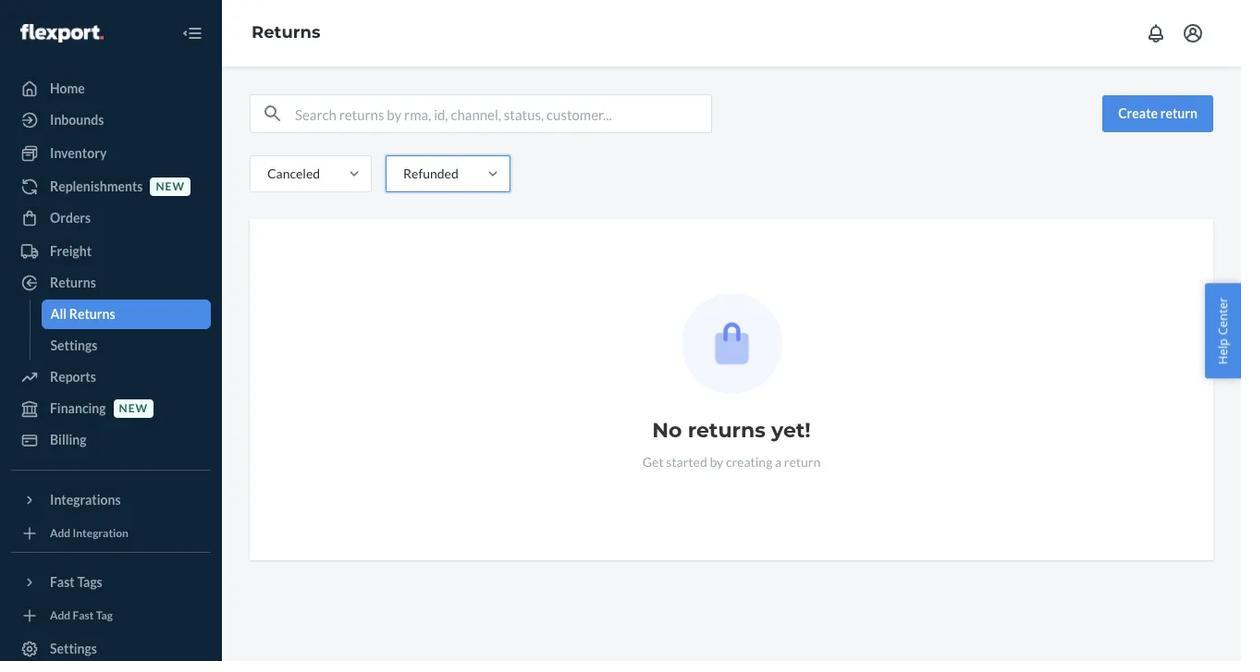 Task type: describe. For each thing, give the bounding box(es) containing it.
add fast tag link
[[11, 605, 211, 627]]

replenishments
[[50, 179, 143, 194]]

inventory link
[[11, 139, 211, 168]]

home
[[50, 80, 85, 96]]

new for financing
[[119, 402, 148, 416]]

open notifications image
[[1145, 22, 1168, 44]]

0 vertical spatial returns link
[[252, 22, 321, 43]]

close navigation image
[[181, 22, 204, 44]]

all returns
[[50, 306, 115, 322]]

fast inside add fast tag link
[[73, 609, 94, 623]]

add integration
[[50, 527, 129, 541]]

no
[[653, 418, 682, 443]]

freight link
[[11, 237, 211, 266]]

home link
[[11, 74, 211, 104]]

center
[[1215, 297, 1232, 335]]

1 vertical spatial settings link
[[11, 635, 211, 661]]

inbounds link
[[11, 105, 211, 135]]

help
[[1215, 338, 1232, 364]]

financing
[[50, 401, 106, 416]]

freight
[[50, 243, 92, 259]]

add integration link
[[11, 523, 211, 545]]

2 settings from the top
[[50, 641, 97, 657]]

returns
[[688, 418, 766, 443]]

a
[[775, 454, 782, 470]]

fast tags
[[50, 575, 102, 590]]

flexport logo image
[[20, 24, 103, 42]]

add for add integration
[[50, 527, 71, 541]]

all returns link
[[41, 300, 211, 329]]

create
[[1119, 105, 1158, 121]]

get
[[643, 454, 664, 470]]

by
[[710, 454, 724, 470]]

returns inside 'returns' link
[[50, 275, 96, 291]]



Task type: vqa. For each thing, say whether or not it's contained in the screenshot.
Close Navigation image
yes



Task type: locate. For each thing, give the bounding box(es) containing it.
add fast tag
[[50, 609, 113, 623]]

0 horizontal spatial return
[[784, 454, 821, 470]]

fast
[[50, 575, 75, 590], [73, 609, 94, 623]]

reports
[[50, 369, 96, 385]]

billing
[[50, 432, 87, 448]]

0 vertical spatial returns
[[252, 22, 321, 43]]

1 vertical spatial return
[[784, 454, 821, 470]]

integration
[[73, 527, 129, 541]]

all
[[50, 306, 67, 322]]

tag
[[96, 609, 113, 623]]

add left "integration"
[[50, 527, 71, 541]]

add down the fast tags
[[50, 609, 71, 623]]

new
[[156, 180, 185, 194], [119, 402, 148, 416]]

open account menu image
[[1182, 22, 1205, 44]]

help center
[[1215, 297, 1232, 364]]

1 vertical spatial new
[[119, 402, 148, 416]]

0 vertical spatial settings link
[[41, 331, 211, 361]]

fast inside fast tags 'dropdown button'
[[50, 575, 75, 590]]

1 vertical spatial returns link
[[11, 268, 211, 298]]

return inside create return button
[[1161, 105, 1198, 121]]

Search returns by rma, id, channel, status, customer... text field
[[295, 95, 711, 132]]

fast left tag on the bottom of page
[[73, 609, 94, 623]]

canceled
[[267, 166, 320, 181]]

settings up reports
[[50, 338, 98, 353]]

add for add fast tag
[[50, 609, 71, 623]]

return right create
[[1161, 105, 1198, 121]]

yet!
[[772, 418, 811, 443]]

create return
[[1119, 105, 1198, 121]]

1 vertical spatial fast
[[73, 609, 94, 623]]

settings
[[50, 338, 98, 353], [50, 641, 97, 657]]

0 horizontal spatial returns link
[[11, 268, 211, 298]]

1 horizontal spatial returns link
[[252, 22, 321, 43]]

1 add from the top
[[50, 527, 71, 541]]

1 vertical spatial add
[[50, 609, 71, 623]]

settings down "add fast tag"
[[50, 641, 97, 657]]

0 vertical spatial new
[[156, 180, 185, 194]]

2 add from the top
[[50, 609, 71, 623]]

0 vertical spatial settings
[[50, 338, 98, 353]]

orders
[[50, 210, 91, 226]]

0 vertical spatial return
[[1161, 105, 1198, 121]]

integrations
[[50, 492, 121, 508]]

fast left tags
[[50, 575, 75, 590]]

settings link
[[41, 331, 211, 361], [11, 635, 211, 661]]

started
[[666, 454, 708, 470]]

0 horizontal spatial new
[[119, 402, 148, 416]]

empty list image
[[681, 293, 782, 394]]

no returns yet!
[[653, 418, 811, 443]]

refunded
[[403, 166, 459, 181]]

1 vertical spatial settings
[[50, 641, 97, 657]]

tags
[[77, 575, 102, 590]]

1 settings from the top
[[50, 338, 98, 353]]

returns
[[252, 22, 321, 43], [50, 275, 96, 291], [69, 306, 115, 322]]

settings link down all returns link at top
[[41, 331, 211, 361]]

inbounds
[[50, 112, 104, 128]]

help center button
[[1206, 283, 1242, 378]]

reports link
[[11, 363, 211, 392]]

returns link
[[252, 22, 321, 43], [11, 268, 211, 298]]

new down reports link
[[119, 402, 148, 416]]

integrations button
[[11, 486, 211, 515]]

create return button
[[1103, 95, 1214, 132]]

0 vertical spatial fast
[[50, 575, 75, 590]]

new for replenishments
[[156, 180, 185, 194]]

0 vertical spatial add
[[50, 527, 71, 541]]

1 horizontal spatial new
[[156, 180, 185, 194]]

settings link down add fast tag link
[[11, 635, 211, 661]]

1 vertical spatial returns
[[50, 275, 96, 291]]

add
[[50, 527, 71, 541], [50, 609, 71, 623]]

billing link
[[11, 426, 211, 455]]

fast tags button
[[11, 568, 211, 598]]

return
[[1161, 105, 1198, 121], [784, 454, 821, 470]]

new up orders link
[[156, 180, 185, 194]]

2 vertical spatial returns
[[69, 306, 115, 322]]

return right a
[[784, 454, 821, 470]]

1 horizontal spatial return
[[1161, 105, 1198, 121]]

returns inside all returns link
[[69, 306, 115, 322]]

creating
[[726, 454, 773, 470]]

get started by creating a return
[[643, 454, 821, 470]]

orders link
[[11, 204, 211, 233]]

inventory
[[50, 145, 107, 161]]



